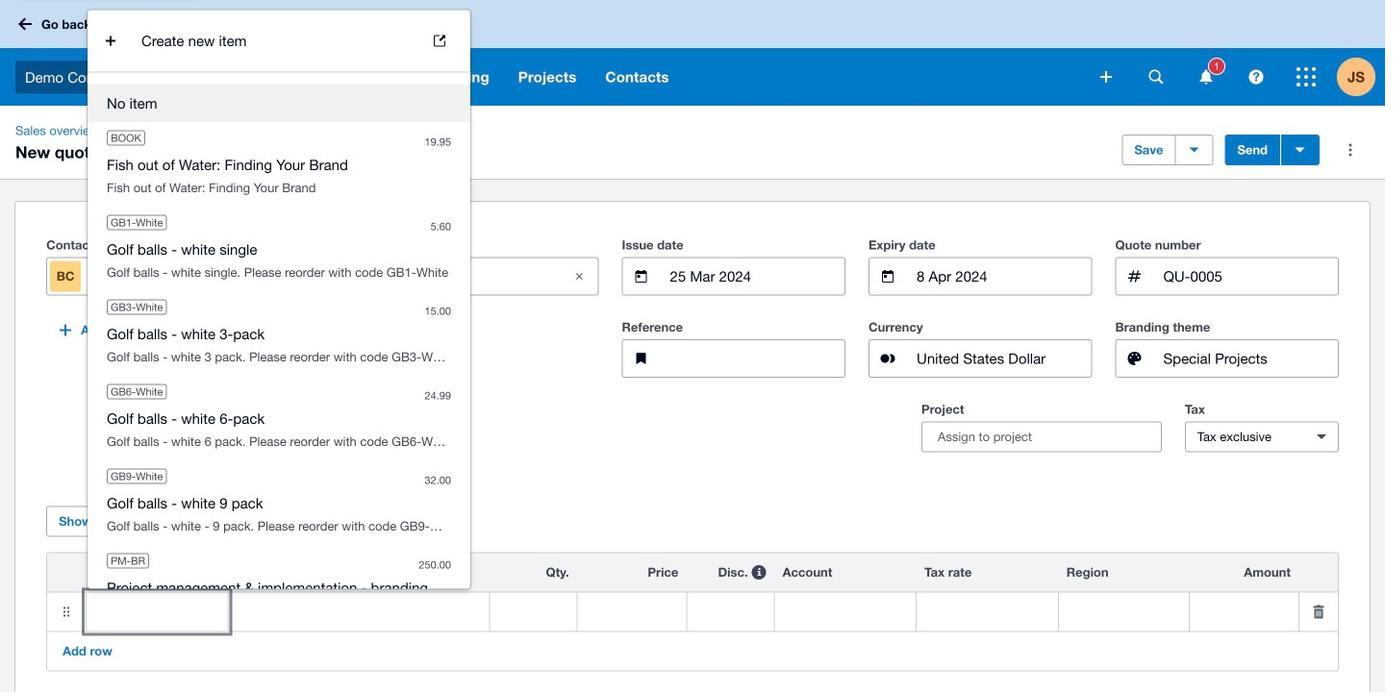 Task type: vqa. For each thing, say whether or not it's contained in the screenshot.
the left svg icon
yes



Task type: locate. For each thing, give the bounding box(es) containing it.
None text field
[[1162, 258, 1339, 295], [668, 341, 845, 377], [229, 593, 489, 632], [1162, 258, 1339, 295], [668, 341, 845, 377], [229, 593, 489, 632]]

drag handle image
[[47, 593, 86, 632]]

list box
[[88, 10, 471, 693]]

0 horizontal spatial svg image
[[1101, 71, 1113, 83]]

remove row image
[[1300, 593, 1339, 632]]

None field
[[92, 258, 553, 295], [668, 258, 845, 295], [915, 258, 1092, 295], [1162, 341, 1339, 377], [87, 593, 228, 632], [490, 593, 577, 632], [578, 593, 687, 632], [688, 593, 774, 632], [775, 593, 916, 632], [917, 593, 1058, 632], [1059, 593, 1190, 632], [1191, 593, 1299, 632], [92, 258, 553, 295], [668, 258, 845, 295], [915, 258, 1092, 295], [1162, 341, 1339, 377], [87, 593, 228, 632], [490, 593, 577, 632], [578, 593, 687, 632], [688, 593, 774, 632], [775, 593, 916, 632], [917, 593, 1058, 632], [1059, 593, 1190, 632], [1191, 593, 1299, 632]]

banner
[[0, 0, 1386, 106]]

svg image
[[18, 18, 32, 30], [1150, 70, 1164, 84], [1201, 70, 1213, 84], [1250, 70, 1264, 84]]

group
[[88, 10, 471, 693]]

svg image
[[1297, 67, 1317, 87], [1101, 71, 1113, 83]]



Task type: describe. For each thing, give the bounding box(es) containing it.
1 horizontal spatial svg image
[[1297, 67, 1317, 87]]

line items element
[[46, 553, 1340, 672]]

overflow menu image
[[1332, 131, 1371, 169]]



